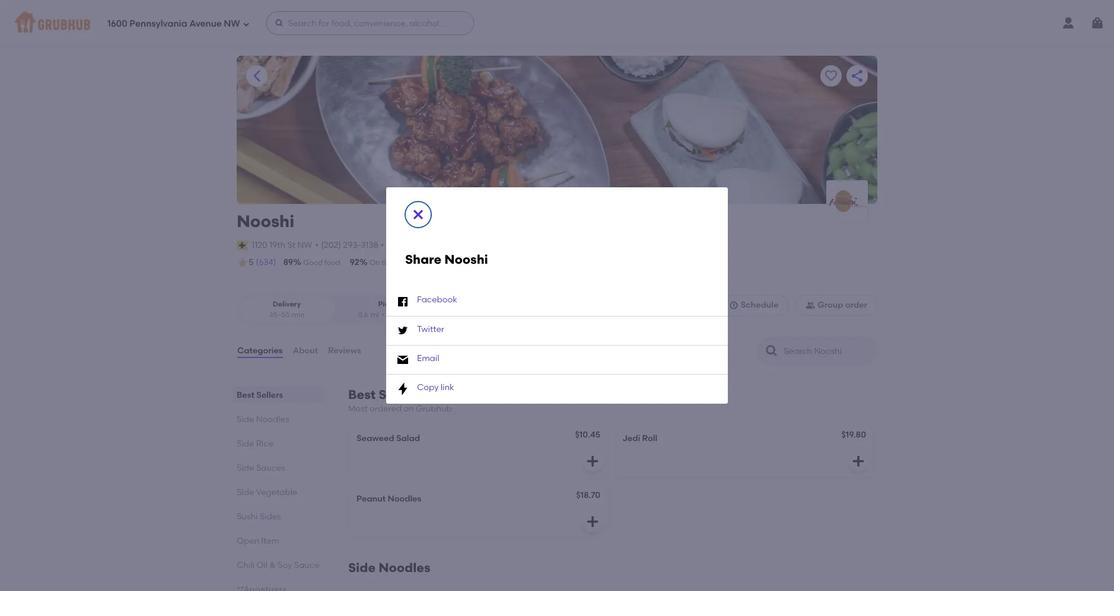 Task type: locate. For each thing, give the bounding box(es) containing it.
oil
[[257, 561, 268, 571]]

avenue
[[190, 18, 222, 29]]

min
[[292, 311, 305, 319], [410, 311, 423, 319]]

side up side rice
[[237, 415, 254, 425]]

sellers inside best sellers most ordered on grubhub
[[379, 388, 420, 403]]

nw right avenue on the top left of page
[[224, 18, 240, 29]]

sides
[[260, 512, 281, 522]]

1120 19th st nw button
[[251, 239, 313, 252]]

side for side sauces 'tab'
[[237, 464, 254, 474]]

main navigation navigation
[[0, 0, 1115, 46]]

order for group order
[[846, 300, 868, 311]]

side up sushi
[[237, 488, 254, 498]]

$18.70
[[577, 491, 601, 501]]

delivery
[[399, 259, 426, 267]]

facebook
[[417, 295, 458, 305]]

sushi sides
[[237, 512, 281, 522]]

• (202) 293-3138 • fees
[[315, 240, 406, 251]]

2 vertical spatial noodles
[[379, 561, 431, 576]]

star icon image
[[237, 257, 249, 269]]

side noodles inside tab
[[237, 415, 289, 425]]

sellers up on on the bottom left of the page
[[379, 388, 420, 403]]

svg image
[[275, 18, 284, 28], [243, 20, 250, 28], [586, 455, 600, 469], [852, 455, 866, 469]]

noodles
[[256, 415, 289, 425], [388, 495, 422, 505], [379, 561, 431, 576]]

best up side noodles tab
[[237, 391, 255, 401]]

option group containing delivery 45–55 min
[[237, 295, 441, 325]]

min down delivery
[[292, 311, 305, 319]]

schedule
[[741, 300, 779, 311]]

1 vertical spatial order
[[846, 300, 868, 311]]

1 horizontal spatial sellers
[[379, 388, 420, 403]]

order inside button
[[846, 300, 868, 311]]

1 vertical spatial nw
[[298, 240, 312, 250]]

nw
[[224, 18, 240, 29], [298, 240, 312, 250]]

twitter
[[417, 325, 445, 335]]

nooshi logo image
[[827, 188, 869, 215]]

side left sauces
[[237, 464, 254, 474]]

categories
[[237, 346, 283, 356]]

sellers for best sellers most ordered on grubhub
[[379, 388, 420, 403]]

chili oil & soy sauce tab
[[237, 560, 320, 572]]

0.6
[[358, 311, 369, 319]]

(634)
[[256, 258, 276, 268]]

best up most
[[348, 388, 376, 403]]

0 horizontal spatial sellers
[[257, 391, 283, 401]]

about
[[293, 346, 318, 356]]

2 min from the left
[[410, 311, 423, 319]]

correct order
[[455, 259, 502, 267]]

1120
[[252, 240, 268, 250]]

0 horizontal spatial min
[[292, 311, 305, 319]]

side inside 'tab'
[[237, 464, 254, 474]]

good
[[303, 259, 323, 267]]

$19.80
[[842, 431, 867, 441]]

sellers
[[379, 388, 420, 403], [257, 391, 283, 401]]

sushi
[[237, 512, 258, 522]]

best for best sellers
[[237, 391, 255, 401]]

0 horizontal spatial side noodles
[[237, 415, 289, 425]]

side rice tab
[[237, 438, 320, 451]]

nooshi
[[237, 211, 295, 232], [445, 253, 489, 267]]

•
[[315, 240, 319, 250], [381, 240, 384, 250], [382, 311, 385, 319]]

nw inside "button"
[[298, 240, 312, 250]]

0 vertical spatial nw
[[224, 18, 240, 29]]

0 vertical spatial nooshi
[[237, 211, 295, 232]]

nooshi up 1120
[[237, 211, 295, 232]]

293-
[[343, 240, 361, 250]]

mi
[[371, 311, 379, 319]]

save this restaurant button
[[821, 65, 842, 87]]

jedi roll
[[623, 434, 658, 444]]

good food
[[303, 259, 340, 267]]

order right correct
[[483, 259, 502, 267]]

side left rice at the left bottom
[[237, 439, 254, 449]]

best sellers
[[237, 391, 283, 401]]

time
[[382, 259, 397, 267]]

1600
[[107, 18, 127, 29]]

min right 20–30
[[410, 311, 423, 319]]

email
[[417, 354, 440, 364]]

best inside best sellers most ordered on grubhub
[[348, 388, 376, 403]]

1 horizontal spatial best
[[348, 388, 376, 403]]

on time delivery
[[370, 259, 426, 267]]

reviews button
[[328, 330, 362, 373]]

1 vertical spatial side noodles
[[348, 561, 431, 576]]

best inside tab
[[237, 391, 255, 401]]

order right group
[[846, 300, 868, 311]]

side for side vegetable tab
[[237, 488, 254, 498]]

tab
[[237, 584, 320, 592]]

sauces
[[256, 464, 286, 474]]

rice
[[256, 439, 274, 449]]

best sellers most ordered on grubhub
[[348, 388, 452, 414]]

0 vertical spatial noodles
[[256, 415, 289, 425]]

0 horizontal spatial nw
[[224, 18, 240, 29]]

svg image
[[1091, 16, 1105, 30], [411, 208, 426, 222], [396, 295, 410, 309], [729, 301, 739, 311], [396, 324, 410, 338], [396, 353, 410, 368], [396, 383, 410, 397], [586, 516, 600, 530]]

nw inside main navigation "navigation"
[[224, 18, 240, 29]]

most
[[348, 404, 368, 414]]

1 horizontal spatial nw
[[298, 240, 312, 250]]

0 horizontal spatial best
[[237, 391, 255, 401]]

side vegetable
[[237, 488, 298, 498]]

20–30
[[387, 311, 408, 319]]

1120 19th st nw
[[252, 240, 312, 250]]

share
[[405, 253, 442, 267]]

sellers up side noodles tab
[[257, 391, 283, 401]]

nooshi right share at the top of page
[[445, 253, 489, 267]]

• right mi
[[382, 311, 385, 319]]

1 horizontal spatial order
[[846, 300, 868, 311]]

96
[[435, 258, 445, 268]]

side noodles
[[237, 415, 289, 425], [348, 561, 431, 576]]

nw right st
[[298, 240, 312, 250]]

side vegetable tab
[[237, 487, 320, 499]]

0 vertical spatial order
[[483, 259, 502, 267]]

side
[[237, 415, 254, 425], [237, 439, 254, 449], [237, 464, 254, 474], [237, 488, 254, 498], [348, 561, 376, 576]]

1 min from the left
[[292, 311, 305, 319]]

3138
[[361, 240, 379, 250]]

sellers for best sellers
[[257, 391, 283, 401]]

best
[[348, 388, 376, 403], [237, 391, 255, 401]]

19th
[[270, 240, 286, 250]]

sellers inside tab
[[257, 391, 283, 401]]

noodles inside tab
[[256, 415, 289, 425]]

0 vertical spatial side noodles
[[237, 415, 289, 425]]

order
[[483, 259, 502, 267], [846, 300, 868, 311]]

1 horizontal spatial nooshi
[[445, 253, 489, 267]]

share icon image
[[851, 69, 865, 83]]

$10.45
[[576, 431, 601, 441]]

1 horizontal spatial min
[[410, 311, 423, 319]]

reviews
[[328, 346, 361, 356]]

chili oil & soy sauce
[[237, 561, 320, 571]]

best sellers tab
[[237, 389, 320, 402]]

svg image inside schedule button
[[729, 301, 739, 311]]

option group
[[237, 295, 441, 325]]

nw for 1120 19th st nw
[[298, 240, 312, 250]]

45–55
[[269, 311, 290, 319]]

jedi
[[623, 434, 641, 444]]

0 horizontal spatial order
[[483, 259, 502, 267]]



Task type: vqa. For each thing, say whether or not it's contained in the screenshot.
the right Side Noodles
yes



Task type: describe. For each thing, give the bounding box(es) containing it.
schedule button
[[719, 295, 789, 317]]

people icon image
[[806, 301, 816, 311]]

delivery 45–55 min
[[269, 301, 305, 319]]

89
[[283, 258, 293, 268]]

peanut noodles
[[357, 495, 422, 505]]

side for side noodles tab
[[237, 415, 254, 425]]

1600 pennsylvania avenue nw
[[107, 18, 240, 29]]

save this restaurant image
[[825, 69, 839, 83]]

link
[[441, 383, 454, 393]]

nw for 1600 pennsylvania avenue nw
[[224, 18, 240, 29]]

svg image inside main navigation "navigation"
[[1091, 16, 1105, 30]]

caret left icon image
[[250, 69, 264, 83]]

1 vertical spatial nooshi
[[445, 253, 489, 267]]

peanut
[[357, 495, 386, 505]]

vegetable
[[256, 488, 298, 498]]

92
[[350, 258, 360, 268]]

pickup 0.6 mi • 20–30 min
[[358, 301, 423, 319]]

grubhub
[[416, 404, 452, 414]]

roll
[[643, 434, 658, 444]]

group
[[818, 300, 844, 311]]

ordered
[[370, 404, 402, 414]]

categories button
[[237, 330, 284, 373]]

fees
[[387, 241, 406, 251]]

(202)
[[321, 240, 341, 250]]

salad
[[397, 434, 420, 444]]

chili
[[237, 561, 255, 571]]

open item
[[237, 537, 280, 547]]

food
[[325, 259, 340, 267]]

group order button
[[796, 295, 878, 317]]

on
[[404, 404, 414, 414]]

• inside 'pickup 0.6 mi • 20–30 min'
[[382, 311, 385, 319]]

• left (202)
[[315, 240, 319, 250]]

soy
[[278, 561, 292, 571]]

sushi sides tab
[[237, 511, 320, 524]]

search icon image
[[765, 344, 779, 359]]

seaweed
[[357, 434, 395, 444]]

side sauces tab
[[237, 463, 320, 475]]

about button
[[292, 330, 319, 373]]

share nooshi
[[405, 253, 489, 267]]

st
[[288, 240, 296, 250]]

delivery
[[273, 301, 301, 309]]

best for best sellers most ordered on grubhub
[[348, 388, 376, 403]]

side right sauce
[[348, 561, 376, 576]]

pennsylvania
[[130, 18, 187, 29]]

min inside delivery 45–55 min
[[292, 311, 305, 319]]

Search Nooshi search field
[[783, 346, 874, 357]]

5
[[249, 258, 254, 268]]

item
[[261, 537, 280, 547]]

side for side rice tab at the left
[[237, 439, 254, 449]]

1 horizontal spatial side noodles
[[348, 561, 431, 576]]

subscription pass image
[[237, 241, 249, 250]]

1 vertical spatial noodles
[[388, 495, 422, 505]]

copy link
[[417, 383, 454, 393]]

side sauces
[[237, 464, 286, 474]]

on
[[370, 259, 380, 267]]

group order
[[818, 300, 868, 311]]

side noodles tab
[[237, 414, 320, 426]]

(202) 293-3138 button
[[321, 240, 379, 252]]

correct
[[455, 259, 482, 267]]

• right 3138
[[381, 240, 384, 250]]

open item tab
[[237, 536, 320, 548]]

open
[[237, 537, 259, 547]]

min inside 'pickup 0.6 mi • 20–30 min'
[[410, 311, 423, 319]]

side rice
[[237, 439, 274, 449]]

fees button
[[387, 240, 406, 253]]

copy
[[417, 383, 439, 393]]

pickup
[[378, 301, 402, 309]]

0 horizontal spatial nooshi
[[237, 211, 295, 232]]

seaweed salad
[[357, 434, 420, 444]]

&
[[270, 561, 276, 571]]

sauce
[[294, 561, 320, 571]]

order for correct order
[[483, 259, 502, 267]]



